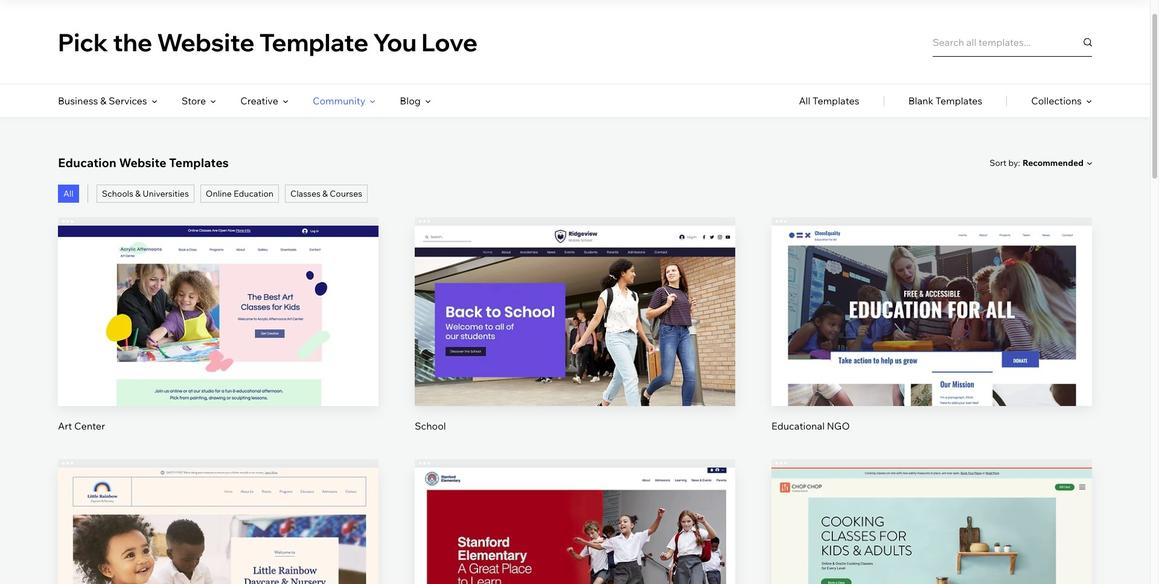 Task type: describe. For each thing, give the bounding box(es) containing it.
pick
[[58, 27, 108, 57]]

courses
[[330, 188, 362, 199]]

community
[[313, 95, 366, 107]]

online education link
[[200, 185, 279, 203]]

sort by:
[[990, 157, 1021, 168]]

edit for edit button inside the educational ngo group
[[923, 292, 941, 304]]

blank templates link
[[909, 85, 983, 117]]

school group
[[415, 217, 736, 433]]

view for school
[[564, 333, 586, 345]]

all for all
[[63, 188, 74, 199]]

& for services
[[100, 95, 107, 107]]

template
[[259, 27, 369, 57]]

all for all templates
[[799, 95, 811, 107]]

sort
[[990, 157, 1007, 168]]

by:
[[1009, 157, 1021, 168]]

edit button for education website templates - daycare image
[[190, 525, 247, 554]]

classes & courses
[[291, 188, 362, 199]]

educational ngo group
[[772, 217, 1093, 433]]

edit button for education website templates - art center image
[[190, 283, 247, 312]]

view for art center
[[207, 333, 230, 345]]

educational
[[772, 420, 825, 432]]

blank templates
[[909, 95, 983, 107]]

universities
[[143, 188, 189, 199]]

edit button for "education website templates - cooking school" image
[[903, 525, 961, 554]]

view button for school
[[547, 325, 604, 354]]

store
[[182, 95, 206, 107]]

education website templates - educational ngo image
[[772, 226, 1093, 406]]

ngo
[[827, 420, 850, 432]]

view button for art center
[[190, 325, 247, 354]]

edit for edit button within the art center group
[[209, 292, 227, 304]]

blog
[[400, 95, 421, 107]]

schools & universities
[[102, 188, 189, 199]]

all templates link
[[799, 85, 860, 117]]

schools & universities link
[[96, 185, 194, 203]]

edit for edit button corresponding to "education website templates - cooking school" image
[[923, 534, 941, 546]]

you
[[373, 27, 417, 57]]

art center
[[58, 420, 105, 432]]

center
[[74, 420, 105, 432]]

creative
[[241, 95, 278, 107]]

services
[[109, 95, 147, 107]]

1 vertical spatial website
[[119, 155, 166, 170]]

all templates
[[799, 95, 860, 107]]

all link
[[58, 185, 79, 203]]

education website templates - cooking school image
[[772, 468, 1093, 585]]

categories by subject element
[[58, 85, 431, 117]]



Task type: vqa. For each thing, say whether or not it's contained in the screenshot.
the &
yes



Task type: locate. For each thing, give the bounding box(es) containing it.
the
[[113, 27, 152, 57]]

2 education website templates - school image from the top
[[415, 468, 736, 585]]

all inside generic categories element
[[799, 95, 811, 107]]

edit button inside the art center group
[[190, 283, 247, 312]]

2 horizontal spatial templates
[[936, 95, 983, 107]]

edit for edit button in the the school group
[[566, 292, 584, 304]]

classes & courses link
[[285, 185, 368, 203]]

1 horizontal spatial view button
[[547, 325, 604, 354]]

view button for educational ngo
[[903, 325, 961, 354]]

2 view from the left
[[564, 333, 586, 345]]

education up "all" link
[[58, 155, 116, 170]]

0 vertical spatial education website templates - school image
[[415, 226, 736, 406]]

schools
[[102, 188, 133, 199]]

pick the website template you love
[[58, 27, 478, 57]]

collections
[[1032, 95, 1082, 107]]

business & services
[[58, 95, 147, 107]]

& inside the categories by subject element
[[100, 95, 107, 107]]

edit
[[209, 292, 227, 304], [566, 292, 584, 304], [923, 292, 941, 304], [209, 534, 227, 546], [566, 534, 584, 546], [923, 534, 941, 546]]

edit button
[[190, 283, 247, 312], [547, 283, 604, 312], [903, 283, 961, 312], [190, 525, 247, 554], [547, 525, 604, 554], [903, 525, 961, 554]]

education website templates - daycare image
[[58, 468, 379, 585]]

online
[[206, 188, 232, 199]]

edit inside educational ngo group
[[923, 292, 941, 304]]

edit button inside the school group
[[547, 283, 604, 312]]

0 horizontal spatial view button
[[190, 325, 247, 354]]

recommended
[[1023, 158, 1084, 169]]

edit button inside educational ngo group
[[903, 283, 961, 312]]

& right classes
[[323, 188, 328, 199]]

0 horizontal spatial education
[[58, 155, 116, 170]]

templates for blank templates
[[936, 95, 983, 107]]

view inside educational ngo group
[[921, 333, 943, 345]]

education
[[58, 155, 116, 170], [234, 188, 274, 199]]

1 horizontal spatial education
[[234, 188, 274, 199]]

business
[[58, 95, 98, 107]]

website up schools & universities link
[[119, 155, 166, 170]]

1 horizontal spatial all
[[799, 95, 811, 107]]

3 view from the left
[[921, 333, 943, 345]]

0 horizontal spatial &
[[100, 95, 107, 107]]

2 horizontal spatial view
[[921, 333, 943, 345]]

2 horizontal spatial view button
[[903, 325, 961, 354]]

view button inside the school group
[[547, 325, 604, 354]]

templates
[[813, 95, 860, 107], [936, 95, 983, 107], [169, 155, 229, 170]]

1 view button from the left
[[190, 325, 247, 354]]

classes
[[291, 188, 321, 199]]

blank
[[909, 95, 934, 107]]

school
[[415, 420, 446, 432]]

view
[[207, 333, 230, 345], [564, 333, 586, 345], [921, 333, 943, 345]]

0 horizontal spatial all
[[63, 188, 74, 199]]

2 view button from the left
[[547, 325, 604, 354]]

0 vertical spatial education
[[58, 155, 116, 170]]

templates for all templates
[[813, 95, 860, 107]]

0 horizontal spatial view
[[207, 333, 230, 345]]

education right online
[[234, 188, 274, 199]]

1 view from the left
[[207, 333, 230, 345]]

edit inside the school group
[[566, 292, 584, 304]]

& for universities
[[135, 188, 141, 199]]

website up store at the top left of page
[[157, 27, 255, 57]]

view for educational ngo
[[921, 333, 943, 345]]

educational ngo
[[772, 420, 850, 432]]

website
[[157, 27, 255, 57], [119, 155, 166, 170]]

education website templates
[[58, 155, 229, 170]]

online education
[[206, 188, 274, 199]]

1 horizontal spatial templates
[[813, 95, 860, 107]]

0 vertical spatial all
[[799, 95, 811, 107]]

all
[[799, 95, 811, 107], [63, 188, 74, 199]]

0 vertical spatial website
[[157, 27, 255, 57]]

categories. use the left and right arrow keys to navigate the menu element
[[0, 85, 1151, 117]]

view button
[[190, 325, 247, 354], [547, 325, 604, 354], [903, 325, 961, 354]]

&
[[100, 95, 107, 107], [135, 188, 141, 199], [323, 188, 328, 199]]

1 horizontal spatial &
[[135, 188, 141, 199]]

love
[[422, 27, 478, 57]]

view inside the art center group
[[207, 333, 230, 345]]

art
[[58, 420, 72, 432]]

edit button for education website templates - educational ngo image
[[903, 283, 961, 312]]

1 horizontal spatial view
[[564, 333, 586, 345]]

1 vertical spatial education website templates - school image
[[415, 468, 736, 585]]

view button inside educational ngo group
[[903, 325, 961, 354]]

1 vertical spatial education
[[234, 188, 274, 199]]

art center group
[[58, 217, 379, 433]]

education website templates - school image
[[415, 226, 736, 406], [415, 468, 736, 585]]

0 horizontal spatial templates
[[169, 155, 229, 170]]

1 education website templates - school image from the top
[[415, 226, 736, 406]]

generic categories element
[[799, 85, 1093, 117]]

& right schools
[[135, 188, 141, 199]]

view button inside the art center group
[[190, 325, 247, 354]]

& for courses
[[323, 188, 328, 199]]

edit for edit button for education website templates - daycare image
[[209, 534, 227, 546]]

education website templates - art center image
[[58, 226, 379, 406]]

view inside the school group
[[564, 333, 586, 345]]

1 vertical spatial all
[[63, 188, 74, 199]]

edit inside the art center group
[[209, 292, 227, 304]]

2 horizontal spatial &
[[323, 188, 328, 199]]

Search search field
[[933, 27, 1093, 56]]

& left services
[[100, 95, 107, 107]]

3 view button from the left
[[903, 325, 961, 354]]

None search field
[[933, 27, 1093, 56]]



